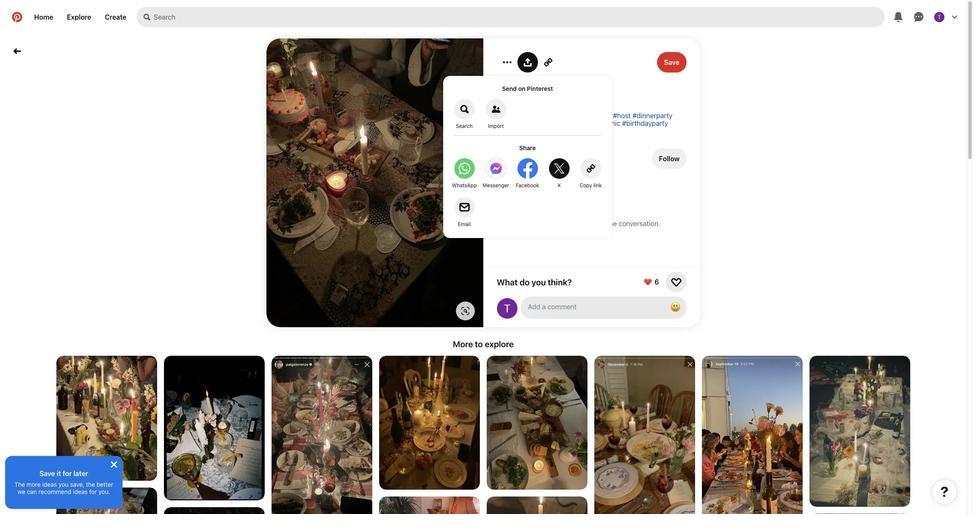 Task type: vqa. For each thing, say whether or not it's contained in the screenshot.
the #hosting link
yes



Task type: describe. For each thing, give the bounding box(es) containing it.
save it for later the more ideas you save, the better we can recommend ideas for you.
[[14, 470, 113, 496]]

reaction image
[[671, 277, 682, 287]]

pinterest
[[527, 85, 553, 92]]

conversation.
[[619, 220, 660, 228]]

more to explore
[[453, 340, 514, 349]]

this contains an image of: diner image
[[379, 356, 480, 490]]

this contains an image of: 🍸dinner at mine image
[[702, 356, 803, 515]]

izzy link
[[521, 152, 532, 159]]

more
[[27, 481, 41, 489]]

can
[[27, 489, 37, 496]]

0 vertical spatial for
[[63, 470, 72, 478]]

on
[[519, 85, 526, 92]]

better
[[97, 481, 113, 489]]

recommend
[[38, 489, 71, 496]]

#birthdaypicnic link
[[572, 120, 620, 127]]

share
[[519, 144, 536, 152]]

#hosting link
[[497, 112, 524, 120]]

share on messenger image
[[486, 158, 506, 179]]

whatsapp
[[452, 182, 477, 189]]

0 horizontal spatial to
[[475, 340, 483, 349]]

Search text field
[[154, 7, 885, 27]]

save,
[[70, 481, 84, 489]]

facebook
[[516, 182, 540, 189]]

comments
[[508, 220, 540, 228]]

#birthdayparty #dinnerpicnic #partyidea #dinneridea
[[497, 120, 668, 135]]

#partyidea
[[541, 127, 574, 135]]

no
[[497, 220, 506, 228]]

#dinnerparty
[[633, 112, 673, 120]]

import
[[488, 123, 504, 129]]

you inside save it for later the more ideas you save, the better we can recommend ideas for you.
[[59, 481, 69, 489]]

#picnic
[[589, 112, 611, 120]]

this contains an image of: 🪞 image
[[56, 356, 157, 482]]

#gardenparty link
[[497, 120, 539, 127]]

#host
[[613, 112, 631, 120]]

184
[[521, 159, 531, 166]]

#dinnerparty link
[[633, 112, 673, 120]]

it
[[57, 470, 61, 478]]

1 this contains an image of: dinner party image from the left
[[487, 356, 588, 490]]

messenger
[[483, 182, 510, 189]]

home link
[[27, 7, 60, 27]]

followers
[[533, 159, 558, 166]]

one
[[570, 220, 581, 228]]

Add a comment field
[[529, 303, 660, 311]]

send
[[502, 85, 517, 92]]

link
[[594, 182, 602, 189]]

6
[[655, 278, 659, 286]]

email
[[458, 221, 471, 228]]

the inside save it for later the more ideas you save, the better we can recommend ideas for you.
[[86, 481, 95, 489]]

we
[[17, 489, 25, 496]]

do
[[520, 277, 530, 287]]

share on facebook image
[[518, 158, 538, 179]]

click to shop image
[[461, 307, 470, 316]]



Task type: locate. For each thing, give the bounding box(es) containing it.
1 horizontal spatial you
[[532, 277, 546, 287]]

explore
[[485, 340, 514, 349]]

this contains an image of: aprilinparis1947 image
[[487, 497, 588, 515]]

create
[[105, 13, 126, 21]]

send on pinterest
[[502, 85, 553, 92]]

explore link
[[60, 7, 98, 27]]

#dinnerpicnic link
[[497, 127, 539, 135]]

0 vertical spatial save
[[664, 59, 680, 66]]

this contains an image of: post-dinner details image
[[164, 356, 265, 501]]

#birthdayparty
[[622, 120, 668, 127]]

#host link
[[613, 112, 631, 120]]

the right start
[[607, 220, 617, 228]]

0 vertical spatial to
[[583, 220, 589, 228]]

you down it
[[59, 481, 69, 489]]

search
[[456, 123, 473, 129]]

ideas
[[42, 481, 57, 489], [73, 489, 88, 496]]

girls night link
[[497, 91, 687, 105]]

what
[[497, 277, 518, 287]]

0 vertical spatial the
[[607, 220, 617, 228]]

yet!
[[542, 220, 554, 228]]

save for save it for later the more ideas you save, the better we can recommend ideas for you.
[[39, 470, 55, 478]]

1 vertical spatial you
[[59, 481, 69, 489]]

x
[[558, 182, 561, 189]]

0 horizontal spatial this contains an image of: dinner party image
[[487, 356, 588, 490]]

#birthdayparty link
[[622, 120, 668, 127]]

#gardenparty
[[497, 120, 539, 127]]

blacklashes1000 image
[[497, 299, 518, 319]]

for right it
[[63, 470, 72, 478]]

search icon image
[[144, 14, 150, 20]]

think?
[[548, 277, 572, 287]]

1 horizontal spatial this contains an image of: dinner party image
[[594, 356, 695, 515]]

save inside save it for later the more ideas you save, the better we can recommend ideas for you.
[[39, 470, 55, 478]]

izzy
[[521, 152, 532, 159]]

the
[[14, 481, 25, 489]]

save for save
[[664, 59, 680, 66]]

1 vertical spatial for
[[89, 489, 97, 496]]

1 vertical spatial the
[[86, 481, 95, 489]]

#dinneridea
[[576, 127, 613, 135]]

for
[[63, 470, 72, 478], [89, 489, 97, 496]]

1 horizontal spatial for
[[89, 489, 97, 496]]

1 vertical spatial to
[[475, 340, 483, 349]]

explore
[[67, 13, 91, 21]]

home
[[34, 13, 53, 21]]

ideas down it
[[42, 481, 57, 489]]

#dinnerparty #gardenparty
[[497, 112, 673, 127]]

share on email image
[[454, 197, 475, 218]]

0 horizontal spatial save
[[39, 470, 55, 478]]

the
[[607, 220, 617, 228], [86, 481, 95, 489]]

tyler black image
[[934, 12, 945, 22]]

1 horizontal spatial ideas
[[73, 489, 88, 496]]

save button
[[657, 52, 687, 73], [657, 52, 687, 73]]

to
[[583, 220, 589, 228], [475, 340, 483, 349]]

start
[[591, 220, 605, 228]]

add
[[555, 220, 568, 228]]

#dinneridea link
[[576, 127, 613, 135]]

2 this contains an image of: dinner party image from the left
[[594, 356, 695, 515]]

#dinnerpicnic
[[497, 127, 539, 135]]

1 horizontal spatial save
[[664, 59, 680, 66]]

izzy 184 followers
[[521, 152, 558, 166]]

😃 button
[[521, 297, 687, 319], [667, 299, 684, 316]]

girls
[[497, 91, 520, 105]]

later
[[73, 470, 88, 478]]

this contains an image of: dinner party image
[[487, 356, 588, 490], [594, 356, 695, 515]]

1 horizontal spatial to
[[583, 220, 589, 228]]

0 horizontal spatial you
[[59, 481, 69, 489]]

you.
[[99, 489, 110, 496]]

share on twitter image
[[549, 158, 570, 179]]

more
[[453, 340, 473, 349]]

copy link
[[580, 182, 602, 189]]

follow
[[659, 155, 680, 163]]

this contains an image of: elegant graduation party ideas aesthetic image
[[56, 488, 157, 515]]

copy
[[580, 182, 592, 189]]

create link
[[98, 7, 133, 27]]

1 vertical spatial save
[[39, 470, 55, 478]]

1 horizontal spatial the
[[607, 220, 617, 228]]

#birthdaypicnic
[[572, 120, 620, 127]]

you
[[532, 277, 546, 287], [59, 481, 69, 489]]

follow button
[[652, 149, 687, 169]]

ideas down later
[[73, 489, 88, 496]]

list
[[0, 356, 967, 515]]

save
[[664, 59, 680, 66], [39, 470, 55, 478]]

0 horizontal spatial the
[[86, 481, 95, 489]]

the right save,
[[86, 481, 95, 489]]

0 vertical spatial you
[[532, 277, 546, 287]]

0 horizontal spatial for
[[63, 470, 72, 478]]

izzy avatar link image
[[497, 149, 518, 169]]

😃
[[670, 301, 681, 313]]

what do you think?
[[497, 277, 572, 287]]

0 horizontal spatial ideas
[[42, 481, 57, 489]]

#hosting
[[497, 112, 524, 120]]

for left you.
[[89, 489, 97, 496]]

no comments yet! add one to start the conversation.
[[497, 220, 660, 228]]

to right one
[[583, 220, 589, 228]]

girls night
[[497, 91, 551, 105]]

night
[[523, 91, 551, 105]]

to right more
[[475, 340, 483, 349]]

you right do
[[532, 277, 546, 287]]

this contains an image of: image
[[272, 356, 372, 515], [810, 356, 910, 507], [379, 497, 480, 515], [164, 508, 265, 515]]



